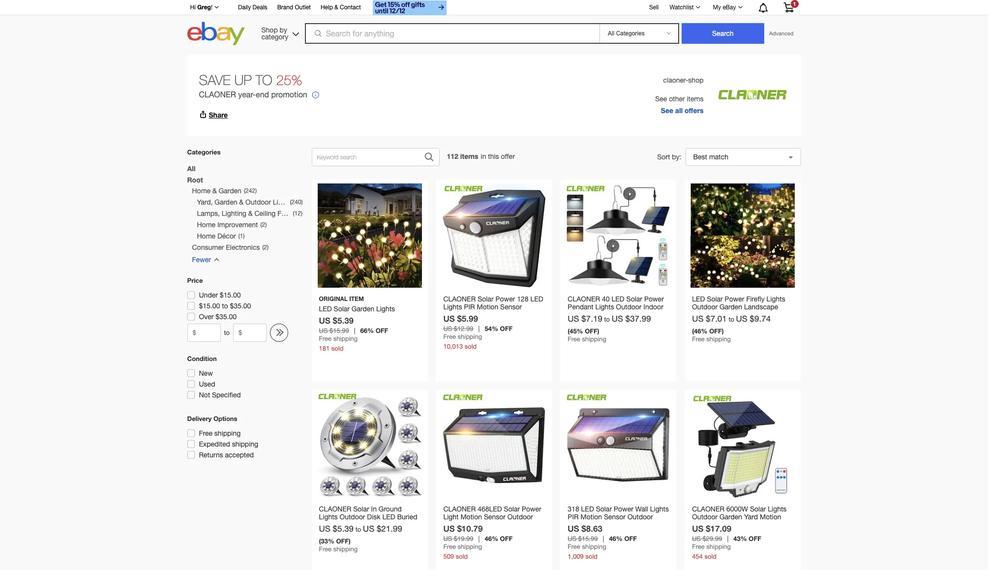Task type: vqa. For each thing, say whether or not it's contained in the screenshot.


Task type: describe. For each thing, give the bounding box(es) containing it.
under
[[199, 291, 218, 299]]

lamp inside "claoner 40 led solar power pendant lights outdoor indoor garden yard shed lamp us $7.19 to us $37.99 (45% off) free shipping"
[[627, 311, 644, 319]]

firefly
[[747, 295, 765, 303]]

share button
[[199, 111, 228, 119]]

lamps,
[[197, 210, 220, 218]]

claoner year-end promotion
[[199, 90, 308, 99]]

pendant
[[568, 303, 594, 311]]

181
[[319, 345, 330, 352]]

us left $37.99
[[612, 314, 624, 324]]

free inside 43% off free shipping 454 sold
[[693, 543, 705, 551]]

sell
[[650, 4, 659, 11]]

brand outlet link
[[277, 2, 311, 13]]

shipping inside led solar power firefly lights outdoor garden landscape swaying fairy decor lamp us $7.01 to us $9.74 (46% off) free shipping
[[707, 336, 731, 343]]

0 vertical spatial $15.00
[[220, 291, 241, 299]]

garden inside claoner solar in ground lights outdoor disk led buried lamp lawn garden pathway us $5.39 to us $21.99 (33% off) free shipping
[[357, 521, 380, 529]]

shipping inside 43% off free shipping 454 sold
[[707, 543, 731, 551]]

to inside price under $15.00 $15.00 to $35.00 over $35.00
[[222, 302, 228, 310]]

free inside 46% off free shipping 509 sold
[[444, 543, 456, 551]]

sold for us $5.99
[[465, 343, 477, 350]]

shipping inside 66% off free shipping 181 sold
[[334, 335, 358, 343]]

us up (33%
[[319, 524, 331, 534]]

security inside claoner solar power 128 led lights pir motion sensor outdoor security lamp wall
[[471, 311, 496, 319]]

free inside 46% off free shipping 1,009 sold
[[568, 543, 581, 551]]

other
[[670, 95, 686, 103]]

all root home & garden (242) yard, garden & outdoor living (240) lamps, lighting & ceiling fans (12) home improvement (2) home décor (1) consumer electronics (2) fewer
[[187, 164, 303, 264]]

off inside 66% off free shipping 181 sold
[[376, 327, 388, 335]]

off) for us $37.99
[[585, 327, 600, 335]]

free inside 66% off free shipping 181 sold
[[319, 335, 332, 343]]

sell link
[[645, 4, 664, 11]]

us right the fairy
[[737, 314, 748, 324]]

468led
[[478, 505, 502, 513]]

1 vertical spatial $35.00
[[216, 313, 237, 321]]

us up the $12.99
[[444, 314, 455, 324]]

lights inside claoner solar power 128 led lights pir motion sensor outdoor security lamp wall
[[444, 303, 462, 311]]

1 chevron right image from the left
[[275, 329, 283, 338]]

see all offers link
[[661, 105, 704, 116]]

318
[[568, 505, 580, 513]]

lamp inside claoner solar in ground lights outdoor disk led buried lamp lawn garden pathway us $5.39 to us $21.99 (33% off) free shipping
[[319, 521, 337, 529]]

wall inside the 318 led solar power wall lights pir motion sensor outdoor garden yard flood lamp
[[636, 505, 649, 513]]

lights inside the 318 led solar power wall lights pir motion sensor outdoor garden yard flood lamp
[[651, 505, 669, 513]]

none submit inside shop by category "banner"
[[682, 23, 765, 44]]

new
[[199, 370, 213, 378]]

lawn
[[339, 521, 355, 529]]

wall inside claoner 6000w solar lights outdoor garden yard motion sensor security wall lamp
[[743, 521, 756, 529]]

outlet
[[295, 4, 311, 11]]

claoner for claoner solar power 128 led lights pir motion sensor outdoor security lamp wall
[[444, 295, 476, 303]]

54% off free shipping 10,013 sold
[[444, 325, 513, 350]]

$17.09
[[706, 524, 732, 534]]

my ebay link
[[708, 1, 747, 13]]

power inside claoner solar power 128 led lights pir motion sensor outdoor security lamp wall
[[496, 295, 516, 303]]

(12)
[[293, 210, 303, 217]]

best match button
[[686, 148, 802, 166]]

claoner-shop profile image image
[[716, 59, 790, 132]]

46% off free shipping 509 sold
[[444, 535, 513, 561]]

free inside led solar power firefly lights outdoor garden landscape swaying fairy decor lamp us $7.01 to us $9.74 (46% off) free shipping
[[693, 336, 705, 343]]

wall inside claoner 468led solar power light motion sensor outdoor garden security lamp wall
[[515, 521, 528, 529]]

us up (46%
[[693, 314, 704, 324]]

garden inside claoner 6000w solar lights outdoor garden yard motion sensor security wall lamp
[[720, 513, 743, 521]]

flood
[[609, 521, 626, 529]]

112 items in this offer
[[447, 152, 515, 161]]

sensor for us $5.99
[[501, 303, 522, 311]]

us left $29.99
[[693, 535, 701, 543]]

led inside the 318 led solar power wall lights pir motion sensor outdoor garden yard flood lamp
[[582, 505, 595, 513]]

sensor for us $8.63
[[604, 513, 626, 521]]

43%
[[734, 535, 748, 543]]

1 vertical spatial see
[[661, 106, 674, 114]]

landscape
[[745, 303, 779, 311]]

1 vertical spatial home
[[197, 221, 216, 229]]

Search for anything text field
[[306, 24, 598, 43]]

us $5.99 us $12.99
[[444, 314, 478, 333]]

outdoor inside the 318 led solar power wall lights pir motion sensor outdoor garden yard flood lamp
[[628, 513, 654, 521]]

$12.99
[[454, 325, 474, 333]]

not
[[199, 391, 210, 399]]

318 led solar power wall lights pir motion sensor outdoor garden yard flood lamp
[[568, 505, 669, 529]]

lamp inside claoner solar power 128 led lights pir motion sensor outdoor security lamp wall
[[498, 311, 516, 319]]

led inside claoner solar power 128 led lights pir motion sensor outdoor security lamp wall
[[531, 295, 544, 303]]

Enter maximum price field
[[233, 324, 267, 342]]

off) for us $21.99
[[336, 537, 351, 545]]

garden inside claoner 468led solar power light motion sensor outdoor garden security lamp wall
[[444, 521, 466, 529]]

66%
[[361, 327, 374, 335]]

lamp inside claoner 468led solar power light motion sensor outdoor garden security lamp wall
[[495, 521, 513, 529]]

security for us $10.79
[[468, 521, 493, 529]]

all
[[187, 164, 196, 173]]

specified
[[212, 391, 241, 399]]

54%
[[485, 325, 499, 333]]

$10.79
[[457, 524, 483, 534]]

promotion
[[271, 90, 308, 99]]

shop by category
[[262, 26, 289, 41]]

off for us $8.63
[[625, 535, 637, 543]]

$8.63
[[582, 524, 603, 534]]

yard inside the 318 led solar power wall lights pir motion sensor outdoor garden yard flood lamp
[[593, 521, 607, 529]]

motion inside claoner 468led solar power light motion sensor outdoor garden security lamp wall
[[461, 513, 482, 521]]

us left $8.63
[[568, 524, 580, 534]]

electronics
[[226, 244, 260, 252]]

décor
[[218, 232, 236, 240]]

shop by category banner
[[185, 0, 802, 48]]

us up 1,009
[[568, 535, 577, 543]]

in
[[481, 153, 487, 161]]

garden inside the 318 led solar power wall lights pir motion sensor outdoor garden yard flood lamp
[[568, 521, 591, 529]]

categories
[[187, 148, 221, 156]]

see other items link
[[656, 93, 704, 105]]

brand
[[277, 4, 293, 11]]

offers
[[685, 106, 704, 114]]

solar inside "claoner 40 led solar power pendant lights outdoor indoor garden yard shed lamp us $7.19 to us $37.99 (45% off) free shipping"
[[627, 295, 643, 303]]

43% off free shipping 454 sold
[[693, 535, 762, 561]]

sensor inside claoner 468led solar power light motion sensor outdoor garden security lamp wall
[[484, 513, 506, 521]]

shipping down options
[[215, 430, 241, 438]]

(33%
[[319, 537, 335, 545]]

lights inside claoner 6000w solar lights outdoor garden yard motion sensor security wall lamp
[[769, 505, 787, 513]]

sold for us $17.09
[[705, 553, 717, 561]]

save
[[199, 72, 231, 88]]

shipping inside "claoner 40 led solar power pendant lights outdoor indoor garden yard shed lamp us $7.19 to us $37.99 (45% off) free shipping"
[[583, 336, 607, 343]]

$15.99 for $5.39
[[330, 327, 349, 335]]

& up lamps, lighting & ceiling fans link
[[239, 198, 244, 206]]

buried
[[397, 513, 418, 521]]

sold inside 66% off free shipping 181 sold
[[332, 345, 344, 352]]

solar inside claoner solar power 128 led lights pir motion sensor outdoor security lamp wall
[[478, 295, 494, 303]]

lights inside "claoner 40 led solar power pendant lights outdoor indoor garden yard shed lamp us $7.19 to us $37.99 (45% off) free shipping"
[[596, 303, 615, 311]]

1 vertical spatial (2)
[[262, 244, 269, 251]]

shipping inside 46% off free shipping 509 sold
[[458, 543, 482, 551]]

lights inside led solar power firefly lights outdoor garden landscape swaying fairy decor lamp us $7.01 to us $9.74 (46% off) free shipping
[[767, 295, 786, 303]]

this
[[488, 153, 499, 161]]

& up yard,
[[213, 187, 217, 195]]

solar inside led solar power firefly lights outdoor garden landscape swaying fairy decor lamp us $7.01 to us $9.74 (46% off) free shipping
[[707, 295, 723, 303]]

help
[[321, 4, 333, 11]]

items inside see other items see all offers
[[687, 95, 704, 103]]

year-
[[238, 90, 256, 99]]

us down light
[[444, 524, 455, 534]]

$5.39 inside claoner solar in ground lights outdoor disk led buried lamp lawn garden pathway us $5.39 to us $21.99 (33% off) free shipping
[[333, 524, 354, 534]]

fewer
[[192, 256, 211, 264]]

delivery
[[187, 415, 212, 423]]

watchlist
[[670, 4, 694, 11]]

original item
[[319, 295, 364, 303]]

motion for us $8.63
[[581, 513, 603, 521]]

led inside claoner solar in ground lights outdoor disk led buried lamp lawn garden pathway us $5.39 to us $21.99 (33% off) free shipping
[[383, 513, 396, 521]]

us $5.39 us $15.99
[[319, 316, 354, 335]]

advanced link
[[765, 24, 799, 43]]

shipping up accepted
[[232, 441, 258, 448]]

128
[[517, 295, 529, 303]]

to inside "claoner 40 led solar power pendant lights outdoor indoor garden yard shed lamp us $7.19 to us $37.99 (45% off) free shipping"
[[605, 316, 610, 323]]

sold for us $8.63
[[586, 553, 598, 561]]

fewer button
[[192, 256, 218, 264]]

power inside led solar power firefly lights outdoor garden landscape swaying fairy decor lamp us $7.01 to us $9.74 (46% off) free shipping
[[725, 295, 745, 303]]

solar inside the 318 led solar power wall lights pir motion sensor outdoor garden yard flood lamp
[[596, 505, 612, 513]]

1 vertical spatial items
[[461, 152, 479, 161]]

accepted
[[225, 451, 254, 459]]

options
[[214, 415, 238, 423]]

ceiling
[[255, 210, 276, 218]]

power inside claoner 468led solar power light motion sensor outdoor garden security lamp wall
[[522, 505, 542, 513]]

& inside the account navigation
[[335, 4, 338, 11]]

outdoor inside claoner solar power 128 led lights pir motion sensor outdoor security lamp wall
[[444, 311, 469, 319]]

us up $29.99
[[693, 524, 704, 534]]

2 chevron right image from the left
[[278, 329, 286, 338]]

hi
[[190, 4, 196, 11]]

to inside claoner solar in ground lights outdoor disk led buried lamp lawn garden pathway us $5.39 to us $21.99 (33% off) free shipping
[[356, 526, 361, 534]]

watchlist link
[[665, 1, 705, 13]]

see other items see all offers
[[656, 95, 704, 114]]

yard inside claoner 6000w solar lights outdoor garden yard motion sensor security wall lamp
[[745, 513, 759, 521]]

greg
[[197, 3, 211, 11]]

all
[[676, 106, 683, 114]]

0 vertical spatial (2)
[[261, 222, 267, 228]]

account navigation
[[185, 0, 802, 17]]

2 vertical spatial home
[[197, 232, 216, 240]]

0 vertical spatial home
[[192, 187, 211, 195]]

outdoor inside claoner 6000w solar lights outdoor garden yard motion sensor security wall lamp
[[693, 513, 718, 521]]

help & contact link
[[321, 2, 361, 13]]

claoner-shop
[[664, 76, 704, 84]]

wall inside claoner solar power 128 led lights pir motion sensor outdoor security lamp wall
[[518, 311, 531, 319]]

outdoor inside claoner 468led solar power light motion sensor outdoor garden security lamp wall
[[508, 513, 533, 521]]

outdoor inside claoner solar in ground lights outdoor disk led buried lamp lawn garden pathway us $5.39 to us $21.99 (33% off) free shipping
[[340, 513, 365, 521]]

lamp inside the 318 led solar power wall lights pir motion sensor outdoor garden yard flood lamp
[[628, 521, 645, 529]]

hi greg !
[[190, 3, 213, 11]]

sort by:
[[658, 153, 682, 161]]

to
[[256, 72, 273, 88]]

garden up yard, garden & outdoor living link
[[219, 187, 242, 195]]

& down yard, garden & outdoor living link
[[248, 210, 253, 218]]

shipping inside claoner solar in ground lights outdoor disk led buried lamp lawn garden pathway us $5.39 to us $21.99 (33% off) free shipping
[[334, 546, 358, 553]]



Task type: locate. For each thing, give the bounding box(es) containing it.
1 horizontal spatial 46%
[[610, 535, 623, 543]]

lamp up 43% off free shipping 454 sold
[[758, 521, 776, 529]]

lamp down firefly
[[758, 311, 776, 319]]

sold inside 46% off free shipping 509 sold
[[456, 553, 468, 561]]

sold right 1,009
[[586, 553, 598, 561]]

0 horizontal spatial items
[[461, 152, 479, 161]]

free up 509 at bottom left
[[444, 543, 456, 551]]

!
[[211, 4, 213, 11]]

$7.01
[[706, 314, 727, 324]]

free inside claoner solar in ground lights outdoor disk led buried lamp lawn garden pathway us $5.39 to us $21.99 (33% off) free shipping
[[319, 546, 332, 553]]

(1)
[[239, 233, 245, 240]]

46% inside 46% off free shipping 1,009 sold
[[610, 535, 623, 543]]

claoner inside claoner solar power 128 led lights pir motion sensor outdoor security lamp wall
[[444, 295, 476, 303]]

pir inside the 318 led solar power wall lights pir motion sensor outdoor garden yard flood lamp
[[568, 513, 579, 521]]

(2) right electronics
[[262, 244, 269, 251]]

454
[[693, 553, 703, 561]]

off) down $7.01
[[710, 327, 724, 335]]

sold right 509 at bottom left
[[456, 553, 468, 561]]

1 horizontal spatial pir
[[568, 513, 579, 521]]

off inside 43% off free shipping 454 sold
[[749, 535, 762, 543]]

Enter minimum price field
[[187, 324, 221, 342]]

garden up $19.99
[[444, 521, 466, 529]]

outdoor up the 'us $17.09 us $29.99'
[[693, 513, 718, 521]]

0 vertical spatial pir
[[464, 303, 475, 311]]

home
[[192, 187, 211, 195], [197, 221, 216, 229], [197, 232, 216, 240]]

sort
[[658, 153, 671, 161]]

off inside 46% off free shipping 1,009 sold
[[625, 535, 637, 543]]

46% down flood
[[610, 535, 623, 543]]

security inside claoner 468led solar power light motion sensor outdoor garden security lamp wall
[[468, 521, 493, 529]]

to inside led solar power firefly lights outdoor garden landscape swaying fairy decor lamp us $7.01 to us $9.74 (46% off) free shipping
[[729, 316, 735, 323]]

(240)
[[290, 199, 303, 206]]

shipping inside 54% off free shipping 10,013 sold
[[458, 333, 482, 341]]

$15.99 down $8.63
[[579, 535, 598, 543]]

outdoor left disk
[[340, 513, 365, 521]]

free inside 54% off free shipping 10,013 sold
[[444, 333, 456, 341]]

yard inside "claoner 40 led solar power pendant lights outdoor indoor garden yard shed lamp us $7.19 to us $37.99 (45% off) free shipping"
[[593, 311, 607, 319]]

off inside 54% off free shipping 10,013 sold
[[500, 325, 513, 333]]

1 vertical spatial $15.99
[[579, 535, 598, 543]]

1 vertical spatial $5.39
[[333, 524, 354, 534]]

up
[[235, 72, 252, 88]]

led
[[531, 295, 544, 303], [612, 295, 625, 303], [693, 295, 706, 303], [582, 505, 595, 513], [383, 513, 396, 521]]

off for us $5.99
[[500, 325, 513, 333]]

$29.99
[[703, 535, 723, 543]]

solar inside claoner 468led solar power light motion sensor outdoor garden security lamp wall
[[504, 505, 520, 513]]

claoner up $10.79
[[444, 505, 476, 513]]

advanced
[[770, 31, 794, 36]]

best
[[694, 153, 708, 161]]

$5.39 inside us $5.39 us $15.99
[[333, 316, 354, 326]]

1 link
[[778, 0, 800, 14]]

information image
[[312, 92, 319, 100]]

power up the fairy
[[725, 295, 745, 303]]

original
[[319, 295, 348, 303]]

lamp right shed on the bottom
[[627, 311, 644, 319]]

outdoor up $7.01
[[693, 303, 718, 311]]

us $8.63 us $15.99
[[568, 524, 603, 543]]

contact
[[340, 4, 361, 11]]

2 horizontal spatial off)
[[710, 327, 724, 335]]

power left 128
[[496, 295, 516, 303]]

outdoor up ceiling
[[246, 198, 271, 206]]

sold inside 46% off free shipping 1,009 sold
[[586, 553, 598, 561]]

disk
[[367, 513, 381, 521]]

free down (46%
[[693, 336, 705, 343]]

(46%
[[693, 327, 708, 335]]

off) down 'lawn'
[[336, 537, 351, 545]]

claoner inside claoner solar in ground lights outdoor disk led buried lamp lawn garden pathway us $5.39 to us $21.99 (33% off) free shipping
[[319, 505, 352, 513]]

items up offers
[[687, 95, 704, 103]]

us up (45%
[[568, 314, 580, 324]]

motion for us $5.99
[[477, 303, 499, 311]]

pir for us $8.63
[[568, 513, 579, 521]]

item
[[350, 295, 364, 303]]

motion up $8.63
[[581, 513, 603, 521]]

home improvement link
[[197, 220, 258, 231]]

1 horizontal spatial items
[[687, 95, 704, 103]]

deals
[[253, 4, 268, 11]]

$15.00
[[220, 291, 241, 299], [199, 302, 220, 310]]

off) inside "claoner 40 led solar power pendant lights outdoor indoor garden yard shed lamp us $7.19 to us $37.99 (45% off) free shipping"
[[585, 327, 600, 335]]

46% for us $8.63
[[610, 535, 623, 543]]

off) inside led solar power firefly lights outdoor garden landscape swaying fairy decor lamp us $7.01 to us $9.74 (46% off) free shipping
[[710, 327, 724, 335]]

garden inside led solar power firefly lights outdoor garden landscape swaying fairy decor lamp us $7.01 to us $9.74 (46% off) free shipping
[[720, 303, 743, 311]]

power inside the 318 led solar power wall lights pir motion sensor outdoor garden yard flood lamp
[[614, 505, 634, 513]]

0 horizontal spatial pir
[[464, 303, 475, 311]]

shipping down (46%
[[707, 336, 731, 343]]

ebay
[[723, 4, 737, 11]]

motion inside claoner 6000w solar lights outdoor garden yard motion sensor security wall lamp
[[760, 513, 782, 521]]

$35.00
[[230, 302, 251, 310], [216, 313, 237, 321]]

security inside claoner 6000w solar lights outdoor garden yard motion sensor security wall lamp
[[716, 521, 741, 529]]

sensor inside claoner solar power 128 led lights pir motion sensor outdoor security lamp wall
[[501, 303, 522, 311]]

1 46% from the left
[[485, 535, 499, 543]]

consumer electronics link
[[192, 242, 260, 254]]

chevron right image
[[275, 329, 283, 338], [278, 329, 286, 338]]

sensor inside claoner 6000w solar lights outdoor garden yard motion sensor security wall lamp
[[693, 521, 714, 529]]

0 vertical spatial $15.99
[[330, 327, 349, 335]]

outdoor up $37.99
[[617, 303, 642, 311]]

off) inside claoner solar in ground lights outdoor disk led buried lamp lawn garden pathway us $5.39 to us $21.99 (33% off) free shipping
[[336, 537, 351, 545]]

lamp inside claoner 6000w solar lights outdoor garden yard motion sensor security wall lamp
[[758, 521, 776, 529]]

garden inside "claoner 40 led solar power pendant lights outdoor indoor garden yard shed lamp us $7.19 to us $37.99 (45% off) free shipping"
[[568, 311, 591, 319]]

claoner inside claoner 6000w solar lights outdoor garden yard motion sensor security wall lamp
[[693, 505, 725, 513]]

pir inside claoner solar power 128 led lights pir motion sensor outdoor security lamp wall
[[464, 303, 475, 311]]

1,009
[[568, 553, 584, 561]]

$35.00 up enter maximum price field
[[230, 302, 251, 310]]

in
[[371, 505, 377, 513]]

outdoor inside "claoner 40 led solar power pendant lights outdoor indoor garden yard shed lamp us $7.19 to us $37.99 (45% off) free shipping"
[[617, 303, 642, 311]]

0 horizontal spatial 46%
[[485, 535, 499, 543]]

solar inside claoner 6000w solar lights outdoor garden yard motion sensor security wall lamp
[[751, 505, 767, 513]]

46% inside 46% off free shipping 509 sold
[[485, 535, 499, 543]]

pathway
[[382, 521, 408, 529]]

1 horizontal spatial $15.99
[[579, 535, 598, 543]]

us left $19.99
[[444, 535, 452, 543]]

us $10.79 us $19.99
[[444, 524, 483, 543]]

best match
[[694, 153, 729, 161]]

$15.99 for $8.63
[[579, 535, 598, 543]]

power up $37.99
[[645, 295, 664, 303]]

1 $5.39 from the top
[[333, 316, 354, 326]]

us up 181
[[319, 327, 328, 335]]

sold for us $10.79
[[456, 553, 468, 561]]

solar up $5.99
[[478, 295, 494, 303]]

led right 318
[[582, 505, 595, 513]]

daily deals link
[[238, 2, 268, 13]]

0 vertical spatial $5.39
[[333, 316, 354, 326]]

living
[[273, 198, 291, 206]]

claoner inside "claoner 40 led solar power pendant lights outdoor indoor garden yard shed lamp us $7.19 to us $37.99 (45% off) free shipping"
[[568, 295, 601, 303]]

to
[[222, 302, 228, 310], [605, 316, 610, 323], [729, 316, 735, 323], [224, 329, 230, 337], [356, 526, 361, 534]]

outdoor right flood
[[628, 513, 654, 521]]

0 vertical spatial items
[[687, 95, 704, 103]]

0 vertical spatial see
[[656, 95, 668, 103]]

lamp inside led solar power firefly lights outdoor garden landscape swaying fairy decor lamp us $7.01 to us $9.74 (46% off) free shipping
[[758, 311, 776, 319]]

lamp
[[498, 311, 516, 319], [627, 311, 644, 319], [758, 311, 776, 319], [319, 521, 337, 529], [495, 521, 513, 529], [628, 521, 645, 529], [758, 521, 776, 529]]

$21.99
[[377, 524, 403, 534]]

ground
[[379, 505, 402, 513]]

$15.00 down under
[[199, 302, 220, 310]]

home up consumer on the left
[[197, 232, 216, 240]]

yard left flood
[[593, 521, 607, 529]]

claoner up $5.99
[[444, 295, 476, 303]]

Keyword search text field
[[312, 149, 420, 166]]

claoner up '$7.19'
[[568, 295, 601, 303]]

category
[[262, 33, 289, 41]]

sold inside 54% off free shipping 10,013 sold
[[465, 343, 477, 350]]

see left other
[[656, 95, 668, 103]]

motion inside the 318 led solar power wall lights pir motion sensor outdoor garden yard flood lamp
[[581, 513, 603, 521]]

1 horizontal spatial off)
[[585, 327, 600, 335]]

lamp right flood
[[628, 521, 645, 529]]

509
[[444, 553, 454, 561]]

shop
[[689, 76, 704, 84]]

light
[[444, 513, 459, 521]]

garden down 318
[[568, 521, 591, 529]]

my
[[714, 4, 722, 11]]

claoner for claoner 40 led solar power pendant lights outdoor indoor garden yard shed lamp us $7.19 to us $37.99 (45% off) free shipping
[[568, 295, 601, 303]]

free inside "claoner 40 led solar power pendant lights outdoor indoor garden yard shed lamp us $7.19 to us $37.99 (45% off) free shipping"
[[568, 336, 581, 343]]

yard up 43%
[[745, 513, 759, 521]]

2 46% from the left
[[610, 535, 623, 543]]

shipping down the $12.99
[[458, 333, 482, 341]]

share
[[209, 111, 228, 119]]

claoner for claoner 6000w solar lights outdoor garden yard motion sensor security wall lamp
[[693, 505, 725, 513]]

claoner up 'lawn'
[[319, 505, 352, 513]]

led inside led solar power firefly lights outdoor garden landscape swaying fairy decor lamp us $7.01 to us $9.74 (46% off) free shipping
[[693, 295, 706, 303]]

outdoor
[[246, 198, 271, 206], [617, 303, 642, 311], [693, 303, 718, 311], [444, 311, 469, 319], [340, 513, 365, 521], [508, 513, 533, 521], [628, 513, 654, 521], [693, 513, 718, 521]]

see
[[656, 95, 668, 103], [661, 106, 674, 114]]

security
[[471, 311, 496, 319], [468, 521, 493, 529], [716, 521, 741, 529]]

claoner for claoner solar in ground lights outdoor disk led buried lamp lawn garden pathway us $5.39 to us $21.99 (33% off) free shipping
[[319, 505, 352, 513]]

40
[[603, 295, 610, 303]]

items left "in"
[[461, 152, 479, 161]]

sold right 10,013 on the bottom of page
[[465, 343, 477, 350]]

0 horizontal spatial off)
[[336, 537, 351, 545]]

46% down claoner 468led solar power light motion sensor outdoor garden security lamp wall
[[485, 535, 499, 543]]

free down (45%
[[568, 336, 581, 343]]

indoor
[[644, 303, 664, 311]]

free up 1,009
[[568, 543, 581, 551]]

power
[[496, 295, 516, 303], [645, 295, 664, 303], [725, 295, 745, 303], [522, 505, 542, 513], [614, 505, 634, 513]]

off right 54%
[[500, 325, 513, 333]]

led up $21.99
[[383, 513, 396, 521]]

2 $5.39 from the top
[[333, 524, 354, 534]]

lamps, lighting & ceiling fans link
[[197, 208, 293, 220]]

claoner 40 led solar power pendant lights outdoor indoor garden yard shed lamp us $7.19 to us $37.99 (45% off) free shipping
[[568, 295, 664, 343]]

security down 468led
[[468, 521, 493, 529]]

items
[[687, 95, 704, 103], [461, 152, 479, 161]]

off
[[500, 325, 513, 333], [376, 327, 388, 335], [500, 535, 513, 543], [625, 535, 637, 543], [749, 535, 762, 543]]

match
[[710, 153, 729, 161]]

home décor link
[[197, 231, 236, 242]]

shipping down (45%
[[583, 336, 607, 343]]

power right 468led
[[522, 505, 542, 513]]

daily deals
[[238, 4, 268, 11]]

consumer
[[192, 244, 224, 252]]

claoner for claoner year-end promotion
[[199, 90, 236, 99]]

0 vertical spatial $35.00
[[230, 302, 251, 310]]

claoner for claoner 468led solar power light motion sensor outdoor garden security lamp wall
[[444, 505, 476, 513]]

security for us $17.09
[[716, 521, 741, 529]]

$35.00 right over
[[216, 313, 237, 321]]

free
[[444, 333, 456, 341], [319, 335, 332, 343], [568, 336, 581, 343], [693, 336, 705, 343], [199, 430, 213, 438], [444, 543, 456, 551], [568, 543, 581, 551], [693, 543, 705, 551], [319, 546, 332, 553]]

shipping inside 46% off free shipping 1,009 sold
[[583, 543, 607, 551]]

None submit
[[682, 23, 765, 44]]

end
[[256, 90, 269, 99]]

decor
[[738, 311, 756, 319]]

help & contact
[[321, 4, 361, 11]]

us down original
[[319, 316, 331, 326]]

pir up $5.99
[[464, 303, 475, 311]]

$5.39 up 66% off free shipping 181 sold
[[333, 316, 354, 326]]

sensor for us $17.09
[[693, 521, 714, 529]]

security down 6000w
[[716, 521, 741, 529]]

outdoor inside all root home & garden (242) yard, garden & outdoor living (240) lamps, lighting & ceiling fans (12) home improvement (2) home décor (1) consumer electronics (2) fewer
[[246, 198, 271, 206]]

garden up $17.09
[[720, 513, 743, 521]]

$5.39 up (33%
[[333, 524, 354, 534]]

off for us $17.09
[[749, 535, 762, 543]]

sold inside 43% off free shipping 454 sold
[[705, 553, 717, 561]]

free down (33%
[[319, 546, 332, 553]]

sensor
[[501, 303, 522, 311], [484, 513, 506, 521], [604, 513, 626, 521], [693, 521, 714, 529]]

1 vertical spatial pir
[[568, 513, 579, 521]]

lamp up 54%
[[498, 311, 516, 319]]

(2) down ceiling
[[261, 222, 267, 228]]

solar inside claoner solar in ground lights outdoor disk led buried lamp lawn garden pathway us $5.39 to us $21.99 (33% off) free shipping
[[354, 505, 370, 513]]

(45%
[[568, 327, 584, 335]]

sensor up 46% off free shipping 509 sold
[[484, 513, 506, 521]]

shipping
[[458, 333, 482, 341], [334, 335, 358, 343], [583, 336, 607, 343], [707, 336, 731, 343], [215, 430, 241, 438], [232, 441, 258, 448], [458, 543, 482, 551], [583, 543, 607, 551], [707, 543, 731, 551], [334, 546, 358, 553]]

sensor inside the 318 led solar power wall lights pir motion sensor outdoor garden yard flood lamp
[[604, 513, 626, 521]]

sold right 181
[[332, 345, 344, 352]]

see left all
[[661, 106, 674, 114]]

solar up $37.99
[[627, 295, 643, 303]]

outdoor inside led solar power firefly lights outdoor garden landscape swaying fairy decor lamp us $7.01 to us $9.74 (46% off) free shipping
[[693, 303, 718, 311]]

lamp down 468led
[[495, 521, 513, 529]]

us down disk
[[363, 524, 375, 534]]

shipping down us $8.63 us $15.99
[[583, 543, 607, 551]]

solar up flood
[[596, 505, 612, 513]]

$19.99
[[454, 535, 474, 543]]

fans
[[278, 210, 293, 218]]

solar up swaying
[[707, 295, 723, 303]]

motion up 54%
[[477, 303, 499, 311]]

lights
[[767, 295, 786, 303], [444, 303, 462, 311], [596, 303, 615, 311], [651, 505, 669, 513], [769, 505, 787, 513], [319, 513, 338, 521]]

delivery options
[[187, 415, 238, 423]]

claoner up $17.09
[[693, 505, 725, 513]]

lights inside claoner solar in ground lights outdoor disk led buried lamp lawn garden pathway us $5.39 to us $21.99 (33% off) free shipping
[[319, 513, 338, 521]]

garden up lighting
[[215, 198, 237, 206]]

solar left in
[[354, 505, 370, 513]]

motion for us $17.09
[[760, 513, 782, 521]]

motion
[[477, 303, 499, 311], [461, 513, 482, 521], [581, 513, 603, 521], [760, 513, 782, 521]]

0 horizontal spatial $15.99
[[330, 327, 349, 335]]

led inside "claoner 40 led solar power pendant lights outdoor indoor garden yard shed lamp us $7.19 to us $37.99 (45% off) free shipping"
[[612, 295, 625, 303]]

claoner solar in ground lights outdoor disk led buried lamp lawn garden pathway us $5.39 to us $21.99 (33% off) free shipping
[[319, 505, 418, 553]]

& right the help
[[335, 4, 338, 11]]

get an extra 15% off image
[[373, 0, 447, 15]]

shed
[[609, 311, 625, 319]]

off for us $10.79
[[500, 535, 513, 543]]

outdoor right 468led
[[508, 513, 533, 521]]

sensor up $29.99
[[693, 521, 714, 529]]

lighting
[[222, 210, 247, 218]]

root
[[187, 176, 203, 184]]

sensor up 46% off free shipping 1,009 sold on the right bottom of page
[[604, 513, 626, 521]]

over
[[199, 313, 214, 321]]

pir for us $5.99
[[464, 303, 475, 311]]

off down claoner 468led solar power light motion sensor outdoor garden security lamp wall
[[500, 535, 513, 543]]

claoner inside claoner 468led solar power light motion sensor outdoor garden security lamp wall
[[444, 505, 476, 513]]

led solar power firefly lights outdoor garden landscape swaying fairy decor lamp us $7.01 to us $9.74 (46% off) free shipping
[[693, 295, 786, 343]]

shipping down $19.99
[[458, 543, 482, 551]]

free inside free shipping expedited shipping returns accepted
[[199, 430, 213, 438]]

offer
[[501, 153, 515, 161]]

led up swaying
[[693, 295, 706, 303]]

$15.99 inside us $5.39 us $15.99
[[330, 327, 349, 335]]

$15.99 inside us $8.63 us $15.99
[[579, 535, 598, 543]]

46% off free shipping 1,009 sold
[[568, 535, 637, 561]]

power inside "claoner 40 led solar power pendant lights outdoor indoor garden yard shed lamp us $7.19 to us $37.99 (45% off) free shipping"
[[645, 295, 664, 303]]

solar right 6000w
[[751, 505, 767, 513]]

1 vertical spatial $15.00
[[199, 302, 220, 310]]

lamp up (33%
[[319, 521, 337, 529]]

free up the 454
[[693, 543, 705, 551]]

sold
[[465, 343, 477, 350], [332, 345, 344, 352], [456, 553, 468, 561], [586, 553, 598, 561], [705, 553, 717, 561]]

46% for us $10.79
[[485, 535, 499, 543]]

us left the $12.99
[[444, 325, 452, 333]]



